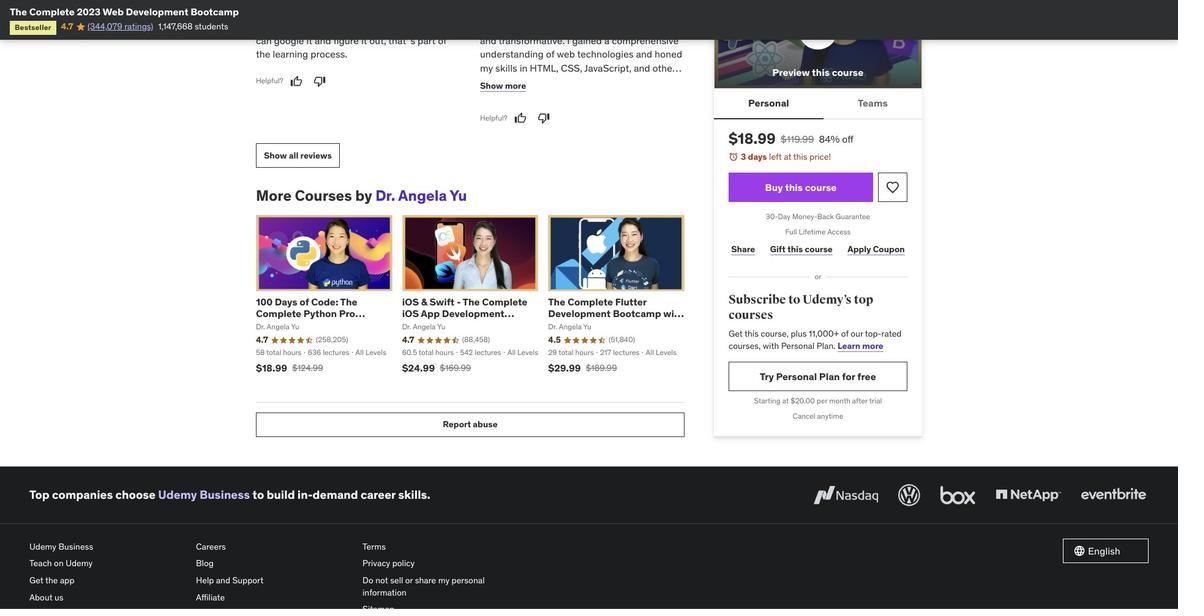 Task type: locate. For each thing, give the bounding box(es) containing it.
helpful? left mark review by marcos orza r. as helpful image
[[256, 76, 283, 85]]

0 vertical spatial personal
[[748, 97, 789, 109]]

the right code:
[[340, 296, 357, 308]]

for
[[511, 158, 523, 170], [556, 254, 568, 266], [306, 319, 320, 332], [842, 370, 855, 382]]

learn more
[[838, 340, 884, 351]]

s
[[411, 34, 415, 46]]

provided
[[480, 240, 518, 252]]

for up troubleshooting
[[511, 158, 523, 170]]

2 horizontal spatial levels
[[656, 348, 677, 357]]

1 vertical spatial me
[[527, 144, 541, 156]]

0 vertical spatial is
[[368, 7, 375, 19]]

1 horizontal spatial levels
[[517, 348, 538, 357]]

if
[[317, 7, 323, 19]]

terms privacy policy do not sell or share my personal information
[[363, 541, 485, 598]]

2 horizontal spatial all levels
[[646, 348, 677, 357]]

get inside get this course, plus 11,000+ of our top-rated courses, with personal plan.
[[729, 328, 743, 339]]

confident
[[569, 212, 610, 225]]

show more
[[480, 80, 526, 91]]

3 hours from the left
[[575, 348, 594, 357]]

0 vertical spatial more
[[505, 80, 526, 91]]

dr. down 100
[[256, 322, 265, 332]]

to left udemy's
[[788, 292, 800, 307]]

2 dr. angela yu from the left
[[402, 322, 445, 332]]

the left "app"
[[45, 575, 58, 586]]

all for 100 days of code: the complete python pro bootcamp for 2023
[[356, 348, 364, 357]]

1 horizontal spatial show
[[480, 80, 503, 91]]

udemy up teach
[[29, 541, 56, 552]]

1 horizontal spatial hours
[[435, 348, 454, 357]]

a up design.
[[543, 144, 548, 156]]

1 vertical spatial udemy business link
[[29, 539, 186, 556]]

mark review by siddharth r. as helpful image
[[514, 112, 526, 124]]

dr. for the complete flutter development bootcamp with dart
[[548, 322, 557, 332]]

0 horizontal spatial all
[[356, 348, 364, 357]]

1 horizontal spatial or
[[815, 272, 822, 281]]

hours up $29.99 $189.99
[[575, 348, 594, 357]]

you up outdated
[[408, 7, 423, 19]]

this up projects,
[[626, 75, 642, 88]]

2 total from the left
[[419, 348, 434, 357]]

try personal plan for free
[[760, 370, 876, 382]]

0 horizontal spatial levels
[[366, 348, 386, 357]]

ios
[[402, 296, 419, 308], [402, 308, 419, 320]]

1 vertical spatial more
[[862, 340, 884, 351]]

0 horizontal spatial is
[[368, 7, 375, 19]]

new
[[568, 281, 586, 293]]

all levels for the complete flutter development bootcamp with dart
[[646, 348, 677, 357]]

2 horizontal spatial development
[[548, 308, 611, 320]]

tab list
[[714, 89, 922, 119]]

1 horizontal spatial can
[[425, 7, 441, 19]]

0 horizontal spatial more
[[505, 80, 526, 91]]

course, inside get this course, plus 11,000+ of our top-rated courses, with personal plan.
[[761, 328, 789, 339]]

all levels for 100 days of code: the complete python pro bootcamp for 2023
[[356, 348, 386, 357]]

0 horizontal spatial creating
[[480, 103, 516, 115]]

dart
[[548, 319, 569, 332]]

can down slow
[[256, 34, 272, 46]]

for left the free
[[842, 370, 855, 382]]

1 horizontal spatial is
[[391, 20, 398, 33]]

complete up the 58 total hours
[[256, 308, 301, 320]]

1 vertical spatial show
[[264, 150, 287, 161]]

affiliate
[[196, 592, 225, 603]]

1 vertical spatial can
[[256, 34, 272, 46]]

plan
[[819, 370, 840, 382]]

at inside after completing a web development course, my experience has been incredibly fulfilling and transformative. i gained a comprehensive understanding of web technologies and honed my skills in html, css, javascript, and other relevant frameworks. armed with this knowledge, i embarked on various projects, creating dynamic and visually appealing websites from scratch. the course not only equipped me with technical expertise but also instilled in me a problem-solving mindset and an eye for design. i became adept at troubleshooting code, optimizing website performance, and ensuring a seamless user experience. with each project, my confidence grew, and i now feel confident in pursuing a career as a web developer. the course provided me with a solid foundation and ignited a passion for creating impactful online experiences. i am excited to continue my journey and explore new possibilities in the ever-evolving world of web development.
[[629, 158, 638, 170]]

blog link
[[196, 556, 353, 573]]

2023 inside 100 days of code: the complete python pro bootcamp for 2023
[[322, 319, 346, 332]]

1 horizontal spatial career
[[480, 226, 508, 238]]

css,
[[561, 62, 582, 74]]

2 all from the left
[[507, 348, 516, 357]]

project,
[[579, 199, 612, 211]]

this
[[812, 66, 830, 78], [626, 75, 642, 88], [793, 151, 808, 162], [785, 181, 803, 193], [788, 244, 803, 255], [745, 328, 759, 339]]

1 horizontal spatial udemy
[[66, 558, 93, 569]]

0 horizontal spatial hours
[[283, 348, 302, 357]]

apply
[[848, 244, 871, 255]]

this down $119.99
[[793, 151, 808, 162]]

bootcamp down development.
[[613, 308, 661, 320]]

levels for ios & swift - the complete ios app development bootcamp
[[517, 348, 538, 357]]

mark review by marcos orza r. as unhelpful image
[[313, 75, 326, 87]]

my down privacy policy 'link'
[[438, 575, 450, 586]]

development inside the complete flutter development bootcamp with dart
[[548, 308, 611, 320]]

html,
[[530, 62, 559, 74]]

this right preview
[[812, 66, 830, 78]]

88458 reviews element
[[462, 335, 490, 345]]

1 vertical spatial 2023
[[322, 319, 346, 332]]

2 horizontal spatial all
[[646, 348, 654, 357]]

1 horizontal spatial course,
[[643, 7, 675, 19]]

web up css, on the top left
[[557, 48, 575, 60]]

experience
[[495, 20, 544, 33]]

1 horizontal spatial creating
[[571, 254, 607, 266]]

courses,
[[729, 340, 761, 351]]

creating down solid
[[571, 254, 607, 266]]

1 horizontal spatial 2023
[[322, 319, 346, 332]]

0 vertical spatial get
[[729, 328, 743, 339]]

1 horizontal spatial development
[[442, 308, 504, 320]]

also
[[663, 130, 680, 142]]

and down also at right
[[662, 144, 678, 156]]

3 all from the left
[[646, 348, 654, 357]]

it down the 'down'
[[306, 34, 312, 46]]

not inside after completing a web development course, my experience has been incredibly fulfilling and transformative. i gained a comprehensive understanding of web technologies and honed my skills in html, css, javascript, and other relevant frameworks. armed with this knowledge, i embarked on various projects, creating dynamic and visually appealing websites from scratch. the course not only equipped me with technical expertise but also instilled in me a problem-solving mindset and an eye for design. i became adept at troubleshooting code, optimizing website performance, and ensuring a seamless user experience. with each project, my confidence grew, and i now feel confident in pursuing a career as a web developer. the course provided me with a solid foundation and ignited a passion for creating impactful online experiences. i am excited to continue my journey and explore new possibilities in the ever-evolving world of web development.
[[632, 116, 646, 129]]

or right sell
[[405, 575, 413, 586]]

in right skills
[[520, 62, 528, 74]]

lectures down the 258205 reviews element
[[323, 348, 349, 357]]

0 vertical spatial creating
[[480, 103, 516, 115]]

in up flutter
[[643, 281, 651, 293]]

foundation
[[588, 240, 636, 252]]

websites
[[480, 116, 519, 129]]

this inside button
[[812, 66, 830, 78]]

development down new
[[548, 308, 611, 320]]

1 levels from the left
[[366, 348, 386, 357]]

1 all from the left
[[356, 348, 364, 357]]

complete inside the ios & swift - the complete ios app development bootcamp
[[482, 296, 528, 308]]

privacy
[[363, 558, 390, 569]]

2 horizontal spatial udemy
[[158, 488, 197, 502]]

0 horizontal spatial career
[[361, 488, 396, 502]]

0 horizontal spatial show
[[264, 150, 287, 161]]

course for preview this course
[[832, 66, 864, 78]]

2 lectures from the left
[[475, 348, 501, 357]]

0 horizontal spatial $18.99
[[256, 362, 287, 374]]

lectures down 51840 reviews element
[[613, 348, 640, 357]]

2 horizontal spatial total
[[559, 348, 574, 357]]

understanding
[[480, 48, 544, 60]]

box image
[[938, 482, 979, 509]]

$119.99
[[781, 133, 814, 145]]

of left our
[[841, 328, 849, 339]]

0 horizontal spatial helpful?
[[256, 76, 283, 85]]

buy this course button
[[729, 173, 873, 202]]

$18.99 down the 58 total hours
[[256, 362, 287, 374]]

continue
[[604, 267, 642, 279]]

all for the complete flutter development bootcamp with dart
[[646, 348, 654, 357]]

3 all levels from the left
[[646, 348, 677, 357]]

course inside button
[[805, 181, 837, 193]]

show more button
[[480, 73, 526, 98]]

1 vertical spatial not
[[375, 575, 388, 586]]

1 vertical spatial on
[[54, 558, 64, 569]]

on inside udemy business teach on udemy get the app about us
[[54, 558, 64, 569]]

more
[[505, 80, 526, 91], [862, 340, 884, 351]]

the
[[10, 6, 27, 18], [581, 116, 597, 129], [598, 226, 614, 238], [340, 296, 357, 308], [463, 296, 480, 308], [548, 296, 565, 308]]

3 levels from the left
[[656, 348, 677, 357]]

1 horizontal spatial 4.7
[[256, 334, 268, 345]]

1 horizontal spatial you
[[443, 20, 458, 33]]

542
[[460, 348, 473, 357]]

web up been
[[563, 7, 581, 19]]

at inside 'starting at $20.00 per month after trial cancel anytime'
[[782, 396, 789, 405]]

do not sell or share my personal information button
[[363, 573, 519, 601]]

of inside get this course, plus 11,000+ of our top-rated courses, with personal plan.
[[841, 328, 849, 339]]

access
[[827, 227, 851, 236]]

udemy business teach on udemy get the app about us
[[29, 541, 93, 603]]

angela down app
[[413, 322, 436, 332]]

more down the "top-"
[[862, 340, 884, 351]]

217
[[600, 348, 611, 357]]

career down grew,
[[480, 226, 508, 238]]

at left the $20.00
[[782, 396, 789, 405]]

0 vertical spatial can
[[425, 7, 441, 19]]

get up courses,
[[729, 328, 743, 339]]

of up 'html,' at left top
[[546, 48, 555, 60]]

1 vertical spatial helpful?
[[480, 113, 507, 122]]

4.7 up 60.5
[[402, 334, 414, 345]]

on
[[584, 89, 595, 101], [54, 558, 64, 569]]

or
[[815, 272, 822, 281], [405, 575, 413, 586]]

personal inside get this course, plus 11,000+ of our top-rated courses, with personal plan.
[[781, 340, 815, 351]]

at
[[784, 151, 791, 162], [629, 158, 638, 170], [782, 396, 789, 405]]

course, up the fulfilling
[[643, 7, 675, 19]]

and up scratch.
[[558, 103, 574, 115]]

buy
[[765, 181, 783, 193]]

total for $24.99
[[419, 348, 434, 357]]

0 vertical spatial or
[[815, 272, 822, 281]]

top
[[29, 488, 49, 502]]

appealing
[[611, 103, 654, 115]]

nasdaq image
[[811, 482, 881, 509]]

to up possibilities
[[593, 267, 601, 279]]

web
[[103, 6, 124, 18]]

0 vertical spatial career
[[480, 226, 508, 238]]

this for preview
[[812, 66, 830, 78]]

angela
[[398, 186, 447, 205], [267, 322, 290, 332], [413, 322, 436, 332], [559, 322, 582, 332]]

1 all levels from the left
[[356, 348, 386, 357]]

0 horizontal spatial all levels
[[356, 348, 386, 357]]

complete up bestseller
[[29, 6, 75, 18]]

this inside button
[[785, 181, 803, 193]]

passion
[[520, 254, 554, 266]]

information
[[363, 587, 407, 598]]

0 vertical spatial you
[[408, 7, 423, 19]]

and up the understanding
[[480, 34, 496, 46]]

angela for 100 days of code: the complete python pro bootcamp for 2023
[[267, 322, 290, 332]]

0 horizontal spatial on
[[54, 558, 64, 569]]

0 vertical spatial 2023
[[77, 6, 101, 18]]

1 horizontal spatial on
[[584, 89, 595, 101]]

0 horizontal spatial 4.7
[[61, 21, 73, 32]]

yu down app
[[437, 322, 445, 332]]

creating up websites
[[480, 103, 516, 115]]

complete down journey
[[482, 296, 528, 308]]

performance,
[[480, 185, 539, 197]]

all right "217 lectures"
[[646, 348, 654, 357]]

2 horizontal spatial hours
[[575, 348, 594, 357]]

on inside after completing a web development course, my experience has been incredibly fulfilling and transformative. i gained a comprehensive understanding of web technologies and honed my skills in html, css, javascript, and other relevant frameworks. armed with this knowledge, i embarked on various projects, creating dynamic and visually appealing websites from scratch. the course not only equipped me with technical expertise but also instilled in me a problem-solving mindset and an eye for design. i became adept at troubleshooting code, optimizing website performance, and ensuring a seamless user experience. with each project, my confidence grew, and i now feel confident in pursuing a career as a web developer. the course provided me with a solid foundation and ignited a passion for creating impactful online experiences. i am excited to continue my journey and explore new possibilities in the ever-evolving world of web development.
[[584, 89, 595, 101]]

you right outdated
[[443, 20, 458, 33]]

personal down plus
[[781, 340, 815, 351]]

if
[[331, 20, 337, 33]]

has
[[546, 20, 561, 33]]

1 horizontal spatial total
[[419, 348, 434, 357]]

complete down new
[[568, 296, 613, 308]]

a left solid
[[558, 240, 563, 252]]

1 vertical spatial career
[[361, 488, 396, 502]]

11,000+
[[809, 328, 839, 339]]

the down online on the right top of the page
[[653, 281, 667, 293]]

evolving
[[503, 295, 539, 307]]

yu right dart
[[583, 322, 592, 332]]

1 vertical spatial personal
[[781, 340, 815, 351]]

0 horizontal spatial business
[[58, 541, 93, 552]]

0 horizontal spatial dr. angela yu
[[256, 322, 299, 332]]

0 horizontal spatial course,
[[283, 7, 315, 19]]

business up careers
[[200, 488, 250, 502]]

dr. angela yu for ios
[[402, 322, 445, 332]]

bootcamp down days
[[256, 319, 304, 332]]

levels left 29
[[517, 348, 538, 357]]

mark review by siddharth r. as unhelpful image
[[537, 112, 550, 124]]

1 lectures from the left
[[323, 348, 349, 357]]

1 horizontal spatial all levels
[[507, 348, 538, 357]]

to inside great course, if the video is to fast you can slow it down and if the chapter is outdated you can google it and figure it out, that' s  part of the learning process.
[[377, 7, 386, 19]]

course, up the 'down'
[[283, 7, 315, 19]]

with up passion
[[537, 240, 555, 252]]

0 horizontal spatial or
[[405, 575, 413, 586]]

1 vertical spatial or
[[405, 575, 413, 586]]

0 vertical spatial not
[[632, 116, 646, 129]]

dr. for 100 days of code: the complete python pro bootcamp for 2023
[[256, 322, 265, 332]]

1 horizontal spatial dr. angela yu
[[402, 322, 445, 332]]

get this course, plus 11,000+ of our top-rated courses, with personal plan.
[[729, 328, 902, 351]]

gift
[[770, 244, 786, 255]]

1 horizontal spatial more
[[862, 340, 884, 351]]

am
[[543, 267, 556, 279]]

as
[[510, 226, 520, 238]]

1 horizontal spatial lectures
[[475, 348, 501, 357]]

$169.99
[[440, 362, 471, 373]]

2 horizontal spatial dr. angela yu
[[548, 322, 592, 332]]

journey
[[480, 281, 512, 293]]

1 total from the left
[[266, 348, 281, 357]]

companies
[[52, 488, 113, 502]]

it right slow
[[278, 20, 284, 33]]

levels right "217 lectures"
[[656, 348, 677, 357]]

3 total from the left
[[559, 348, 574, 357]]

0 horizontal spatial not
[[375, 575, 388, 586]]

get down teach
[[29, 575, 43, 586]]

0 horizontal spatial it
[[278, 20, 284, 33]]

2 hours from the left
[[435, 348, 454, 357]]

4.7 for 100 days of code: the complete python pro bootcamp for 2023
[[256, 334, 268, 345]]

yu left experience.
[[450, 186, 467, 205]]

1 vertical spatial $18.99
[[256, 362, 287, 374]]

2 horizontal spatial 4.7
[[402, 334, 414, 345]]

1 vertical spatial you
[[443, 20, 458, 33]]

gift this course
[[770, 244, 833, 255]]

4.7 for ios & swift - the complete ios app development bootcamp
[[402, 334, 414, 345]]

feel
[[550, 212, 567, 225]]

show left all
[[264, 150, 287, 161]]

can
[[425, 7, 441, 19], [256, 34, 272, 46]]

this right gift
[[788, 244, 803, 255]]

hours for $18.99
[[283, 348, 302, 357]]

0 vertical spatial $18.99
[[729, 129, 776, 148]]

bootcamp inside the complete flutter development bootcamp with dart
[[613, 308, 661, 320]]

you
[[408, 7, 423, 19], [443, 20, 458, 33]]

all right 542 lectures
[[507, 348, 516, 357]]

with right courses,
[[763, 340, 779, 351]]

levels left 60.5
[[366, 348, 386, 357]]

this for get
[[745, 328, 759, 339]]

days
[[275, 296, 297, 308]]

development up 1,147,668
[[126, 6, 188, 18]]

that'
[[388, 34, 408, 46]]

angela for ios & swift - the complete ios app development bootcamp
[[413, 322, 436, 332]]

2 levels from the left
[[517, 348, 538, 357]]

all levels
[[356, 348, 386, 357], [507, 348, 538, 357], [646, 348, 677, 357]]

more for show more
[[505, 80, 526, 91]]

dr.
[[375, 186, 395, 205], [256, 322, 265, 332], [402, 322, 411, 332], [548, 322, 557, 332]]

of right part on the left of page
[[438, 34, 446, 46]]

lectures for for
[[323, 348, 349, 357]]

on down armed on the top of page
[[584, 89, 595, 101]]

top companies choose udemy business to build in-demand career skills.
[[29, 488, 430, 502]]

a up the technologies
[[604, 34, 610, 46]]

1 dr. angela yu from the left
[[256, 322, 299, 332]]

2 horizontal spatial lectures
[[613, 348, 640, 357]]

complete inside 100 days of code: the complete python pro bootcamp for 2023
[[256, 308, 301, 320]]

plan.
[[817, 340, 836, 351]]

with inside the complete flutter development bootcamp with dart
[[663, 308, 684, 320]]

the complete 2023 web development bootcamp
[[10, 6, 239, 18]]

with right flutter
[[663, 308, 684, 320]]

29
[[548, 348, 557, 357]]

0 vertical spatial udemy
[[158, 488, 197, 502]]

my inside terms privacy policy do not sell or share my personal information
[[438, 575, 450, 586]]

levels for the complete flutter development bootcamp with dart
[[656, 348, 677, 357]]

58
[[256, 348, 265, 357]]

2 all levels from the left
[[507, 348, 538, 357]]

career
[[480, 226, 508, 238], [361, 488, 396, 502]]

or inside terms privacy policy do not sell or share my personal information
[[405, 575, 413, 586]]

the down explore
[[548, 296, 565, 308]]

1 horizontal spatial all
[[507, 348, 516, 357]]

0 horizontal spatial udemy
[[29, 541, 56, 552]]

chapter
[[356, 20, 389, 33]]

udemy's
[[803, 292, 852, 307]]

it
[[278, 20, 284, 33], [306, 34, 312, 46], [361, 34, 367, 46]]

1 vertical spatial creating
[[571, 254, 607, 266]]

3
[[741, 151, 746, 162]]

or up udemy's
[[815, 272, 822, 281]]

1 horizontal spatial helpful?
[[480, 113, 507, 122]]

course for gift this course
[[805, 244, 833, 255]]

this inside get this course, plus 11,000+ of our top-rated courses, with personal plan.
[[745, 328, 759, 339]]

total for $18.99
[[266, 348, 281, 357]]

2 horizontal spatial course,
[[761, 328, 789, 339]]

more for learn more
[[862, 340, 884, 351]]

total right 29
[[559, 348, 574, 357]]

course down lifetime
[[805, 244, 833, 255]]

1 hours from the left
[[283, 348, 302, 357]]

terms
[[363, 541, 386, 552]]

0 vertical spatial show
[[480, 80, 503, 91]]

30-day money-back guarantee full lifetime access
[[766, 212, 870, 236]]

to inside subscribe to udemy's top courses
[[788, 292, 800, 307]]

preview this course button
[[714, 0, 922, 89]]

udemy
[[158, 488, 197, 502], [29, 541, 56, 552], [66, 558, 93, 569]]

not up information at the left bottom
[[375, 575, 388, 586]]

bootcamp down &
[[402, 319, 450, 332]]

web
[[563, 7, 581, 19], [557, 48, 575, 60], [530, 226, 548, 238], [579, 295, 597, 307]]

course inside button
[[832, 66, 864, 78]]

1 vertical spatial get
[[29, 575, 43, 586]]

3 dr. angela yu from the left
[[548, 322, 592, 332]]

1 vertical spatial business
[[58, 541, 93, 552]]

more inside button
[[505, 80, 526, 91]]

2023 up (344,079 at the left top of page
[[77, 6, 101, 18]]

84%
[[819, 133, 840, 145]]

this inside after completing a web development course, my experience has been incredibly fulfilling and transformative. i gained a comprehensive understanding of web technologies and honed my skills in html, css, javascript, and other relevant frameworks. armed with this knowledge, i embarked on various projects, creating dynamic and visually appealing websites from scratch. the course not only equipped me with technical expertise but also instilled in me a problem-solving mindset and an eye for design. i became adept at troubleshooting code, optimizing website performance, and ensuring a seamless user experience. with each project, my confidence grew, and i now feel confident in pursuing a career as a web developer. the course provided me with a solid foundation and ignited a passion for creating impactful online experiences. i am excited to continue my journey and explore new possibilities in the ever-evolving world of web development.
[[626, 75, 642, 88]]

1 horizontal spatial not
[[632, 116, 646, 129]]

0 vertical spatial helpful?
[[256, 76, 283, 85]]

eventbrite image
[[1078, 482, 1149, 509]]

0 horizontal spatial lectures
[[323, 348, 349, 357]]

1 horizontal spatial $18.99
[[729, 129, 776, 148]]

course up back
[[805, 181, 837, 193]]

0 horizontal spatial development
[[126, 6, 188, 18]]

100
[[256, 296, 273, 308]]

dr. angela yu up 4.5 on the left bottom of page
[[548, 322, 592, 332]]



Task type: describe. For each thing, give the bounding box(es) containing it.
the inside 100 days of code: the complete python pro bootcamp for 2023
[[340, 296, 357, 308]]

honed
[[655, 48, 682, 60]]

with down scratch.
[[540, 130, 558, 142]]

after
[[480, 7, 502, 19]]

and up as
[[506, 212, 522, 225]]

business inside udemy business teach on udemy get the app about us
[[58, 541, 93, 552]]

0 vertical spatial udemy business link
[[158, 488, 250, 502]]

&
[[421, 296, 427, 308]]

web down now
[[530, 226, 548, 238]]

and up process. in the left of the page
[[315, 34, 331, 46]]

app
[[60, 575, 74, 586]]

dr. angela yu for python
[[256, 322, 299, 332]]

dr. angela yu for dart
[[548, 322, 592, 332]]

free
[[858, 370, 876, 382]]

dr. right 'by'
[[375, 186, 395, 205]]

technical
[[560, 130, 600, 142]]

course down "pursuing"
[[616, 226, 646, 238]]

and left if
[[312, 20, 329, 33]]

yu for the complete flutter development bootcamp with dart
[[583, 322, 592, 332]]

top-
[[865, 328, 882, 339]]

not inside terms privacy policy do not sell or share my personal information
[[375, 575, 388, 586]]

hours for $29.99
[[575, 348, 594, 357]]

projects,
[[631, 89, 669, 101]]

back
[[817, 212, 834, 221]]

course for buy this course
[[805, 181, 837, 193]]

ratings)
[[124, 21, 153, 32]]

adept
[[602, 158, 627, 170]]

design.
[[525, 158, 557, 170]]

the complete flutter development bootcamp with dart
[[548, 296, 684, 332]]

development.
[[599, 295, 659, 307]]

development
[[584, 7, 641, 19]]

eye
[[493, 158, 508, 170]]

great course, if the video is to fast you can slow it down and if the chapter is outdated you can google it and figure it out, that' s  part of the learning process.
[[256, 7, 458, 60]]

netapp image
[[993, 482, 1064, 509]]

in left "pursuing"
[[613, 212, 621, 225]]

show all reviews button
[[256, 143, 340, 168]]

in right instilled at the left of page
[[517, 144, 525, 156]]

30-
[[766, 212, 778, 221]]

0 horizontal spatial 2023
[[77, 6, 101, 18]]

the up bestseller
[[10, 6, 27, 18]]

show for show all reviews
[[264, 150, 287, 161]]

show for show more
[[480, 80, 503, 91]]

at right left
[[784, 151, 791, 162]]

this for gift
[[788, 244, 803, 255]]

a down confidence
[[664, 212, 669, 225]]

slow
[[256, 20, 276, 33]]

angela right 'by'
[[398, 186, 447, 205]]

and inside careers blog help and support affiliate
[[216, 575, 230, 586]]

$20.00
[[791, 396, 815, 405]]

affiliate link
[[196, 589, 353, 606]]

get inside udemy business teach on udemy get the app about us
[[29, 575, 43, 586]]

levels for 100 days of code: the complete python pro bootcamp for 2023
[[366, 348, 386, 357]]

258205 reviews element
[[316, 335, 348, 345]]

$18.99 $119.99 84% off
[[729, 129, 854, 148]]

of inside great course, if the video is to fast you can slow it down and if the chapter is outdated you can google it and figure it out, that' s  part of the learning process.
[[438, 34, 446, 46]]

2 ios from the top
[[402, 308, 419, 320]]

preview
[[773, 66, 810, 78]]

2 horizontal spatial it
[[361, 34, 367, 46]]

careers
[[196, 541, 226, 552]]

about us link
[[29, 589, 186, 606]]

user
[[651, 185, 670, 197]]

636 lectures
[[308, 348, 349, 357]]

the inside the ios & swift - the complete ios app development bootcamp
[[463, 296, 480, 308]]

guarantee
[[836, 212, 870, 221]]

the inside udemy business teach on udemy get the app about us
[[45, 575, 58, 586]]

of down new
[[568, 295, 576, 307]]

helpful? for mark review by marcos orza r. as helpful image
[[256, 76, 283, 85]]

mark review by marcos orza r. as helpful image
[[290, 75, 302, 87]]

course up expertise
[[600, 116, 629, 129]]

completing
[[504, 7, 553, 19]]

4.5
[[548, 334, 561, 345]]

0 vertical spatial business
[[200, 488, 250, 502]]

i up dynamic
[[533, 89, 535, 101]]

hours for $24.99
[[435, 348, 454, 357]]

and left other
[[634, 62, 650, 74]]

after completing a web development course, my experience has been incredibly fulfilling and transformative. i gained a comprehensive understanding of web technologies and honed my skills in html, css, javascript, and other relevant frameworks. armed with this knowledge, i embarked on various projects, creating dynamic and visually appealing websites from scratch. the course not only equipped me with technical expertise but also instilled in me a problem-solving mindset and an eye for design. i became adept at troubleshooting code, optimizing website performance, and ensuring a seamless user experience. with each project, my confidence grew, and i now feel confident in pursuing a career as a web developer. the course provided me with a solid foundation and ignited a passion for creating impactful online experiences. i am excited to continue my journey and explore new possibilities in the ever-evolving world of web development.
[[480, 7, 682, 307]]

sell
[[390, 575, 403, 586]]

yu for ios & swift - the complete ios app development bootcamp
[[437, 322, 445, 332]]

privacy policy link
[[363, 556, 519, 573]]

impactful
[[609, 254, 650, 266]]

build
[[267, 488, 295, 502]]

wishlist image
[[885, 180, 900, 195]]

development inside the ios & swift - the complete ios app development bootcamp
[[442, 308, 504, 320]]

mindset
[[624, 144, 660, 156]]

dynamic
[[518, 103, 555, 115]]

2 vertical spatial me
[[521, 240, 534, 252]]

1 vertical spatial udemy
[[29, 541, 56, 552]]

the inside the complete flutter development bootcamp with dart
[[548, 296, 565, 308]]

share button
[[729, 238, 758, 262]]

apply coupon button
[[845, 238, 908, 262]]

1 ios from the top
[[402, 296, 419, 308]]

for up excited
[[556, 254, 568, 266]]

the right 'if'
[[325, 7, 340, 19]]

complete inside the complete flutter development bootcamp with dart
[[568, 296, 613, 308]]

a down optimizing
[[600, 185, 605, 197]]

and up with
[[541, 185, 557, 197]]

share
[[731, 244, 755, 255]]

all for ios & swift - the complete ios app development bootcamp
[[507, 348, 516, 357]]

teach
[[29, 558, 52, 569]]

the left learning
[[256, 48, 270, 60]]

more courses by dr. angela yu
[[256, 186, 467, 205]]

transformative.
[[499, 34, 565, 46]]

to left build
[[253, 488, 264, 502]]

2 vertical spatial udemy
[[66, 558, 93, 569]]

optimizing
[[578, 171, 624, 183]]

yu for 100 days of code: the complete python pro bootcamp for 2023
[[291, 322, 299, 332]]

excited
[[559, 267, 590, 279]]

29 total hours
[[548, 348, 594, 357]]

frameworks.
[[518, 75, 572, 88]]

career inside after completing a web development course, my experience has been incredibly fulfilling and transformative. i gained a comprehensive understanding of web technologies and honed my skills in html, css, javascript, and other relevant frameworks. armed with this knowledge, i embarked on various projects, creating dynamic and visually appealing websites from scratch. the course not only equipped me with technical expertise but also instilled in me a problem-solving mindset and an eye for design. i became adept at troubleshooting code, optimizing website performance, and ensuring a seamless user experience. with each project, my confidence grew, and i now feel confident in pursuing a career as a web developer. the course provided me with a solid foundation and ignited a passion for creating impactful online experiences. i am excited to continue my journey and explore new possibilities in the ever-evolving world of web development.
[[480, 226, 508, 238]]

knowledge,
[[480, 89, 530, 101]]

pro
[[339, 308, 355, 320]]

with up various
[[605, 75, 624, 88]]

code:
[[311, 296, 338, 308]]

helpful? for mark review by siddharth r. as helpful image
[[480, 113, 507, 122]]

starting
[[754, 396, 781, 405]]

all levels for ios & swift - the complete ios app development bootcamp
[[507, 348, 538, 357]]

0 horizontal spatial can
[[256, 34, 272, 46]]

for inside 100 days of code: the complete python pro bootcamp for 2023
[[306, 319, 320, 332]]

(344,079
[[88, 21, 122, 32]]

and up "impactful"
[[638, 240, 654, 252]]

alarm image
[[729, 152, 739, 161]]

demand
[[313, 488, 358, 502]]

by
[[355, 186, 372, 205]]

terms link
[[363, 539, 519, 556]]

learn more link
[[838, 340, 884, 351]]

bestseller
[[15, 23, 51, 32]]

the up foundation at the top of page
[[598, 226, 614, 238]]

rated
[[882, 328, 902, 339]]

$18.99 for $18.99 $119.99 84% off
[[729, 129, 776, 148]]

i left am
[[538, 267, 540, 279]]

to inside after completing a web development course, my experience has been incredibly fulfilling and transformative. i gained a comprehensive understanding of web technologies and honed my skills in html, css, javascript, and other relevant frameworks. armed with this knowledge, i embarked on various projects, creating dynamic and visually appealing websites from scratch. the course not only equipped me with technical expertise but also instilled in me a problem-solving mindset and an eye for design. i became adept at troubleshooting code, optimizing website performance, and ensuring a seamless user experience. with each project, my confidence grew, and i now feel confident in pursuing a career as a web developer. the course provided me with a solid foundation and ignited a passion for creating impactful online experiences. i am excited to continue my journey and explore new possibilities in the ever-evolving world of web development.
[[593, 267, 601, 279]]

teams button
[[824, 89, 922, 118]]

report abuse
[[443, 419, 498, 430]]

1 horizontal spatial it
[[306, 34, 312, 46]]

pursuing
[[623, 212, 661, 225]]

1,147,668
[[158, 21, 193, 32]]

web down new
[[579, 295, 597, 307]]

i down been
[[567, 34, 570, 46]]

experiences.
[[480, 267, 535, 279]]

teams
[[858, 97, 888, 109]]

bootcamp up students
[[191, 6, 239, 18]]

a up experiences.
[[513, 254, 518, 266]]

us
[[55, 592, 64, 603]]

51840 reviews element
[[609, 335, 635, 345]]

total for $29.99
[[559, 348, 574, 357]]

3 lectures from the left
[[613, 348, 640, 357]]

lectures for bootcamp
[[475, 348, 501, 357]]

with
[[533, 199, 553, 211]]

2 vertical spatial personal
[[776, 370, 817, 382]]

bootcamp inside 100 days of code: the complete python pro bootcamp for 2023
[[256, 319, 304, 332]]

0 vertical spatial me
[[524, 130, 537, 142]]

small image
[[1073, 545, 1086, 557]]

full
[[785, 227, 797, 236]]

60.5
[[402, 348, 417, 357]]

$18.99 for $18.99 $124.99
[[256, 362, 287, 374]]

personal inside button
[[748, 97, 789, 109]]

other
[[653, 62, 676, 74]]

the down visually
[[581, 116, 597, 129]]

and up evolving
[[515, 281, 531, 293]]

this for buy
[[785, 181, 803, 193]]

seamless
[[608, 185, 649, 197]]

show all reviews
[[264, 150, 332, 161]]

i up code,
[[559, 158, 562, 170]]

the complete flutter development bootcamp with dart link
[[548, 296, 684, 332]]

about
[[29, 592, 53, 603]]

the inside after completing a web development course, my experience has been incredibly fulfilling and transformative. i gained a comprehensive understanding of web technologies and honed my skills in html, css, javascript, and other relevant frameworks. armed with this knowledge, i embarked on various projects, creating dynamic and visually appealing websites from scratch. the course not only equipped me with technical expertise but also instilled in me a problem-solving mindset and an eye for design. i became adept at troubleshooting code, optimizing website performance, and ensuring a seamless user experience. with each project, my confidence grew, and i now feel confident in pursuing a career as a web developer. the course provided me with a solid foundation and ignited a passion for creating impactful online experiences. i am excited to continue my journey and explore new possibilities in the ever-evolving world of web development.
[[653, 281, 667, 293]]

with inside get this course, plus 11,000+ of our top-rated courses, with personal plan.
[[763, 340, 779, 351]]

dr. for ios & swift - the complete ios app development bootcamp
[[402, 322, 411, 332]]

i left now
[[525, 212, 527, 225]]

my down seamless
[[615, 199, 627, 211]]

volkswagen image
[[896, 482, 923, 509]]

scratch.
[[544, 116, 579, 129]]

careers blog help and support affiliate
[[196, 541, 263, 603]]

100 days of code: the complete python pro bootcamp for 2023 link
[[256, 296, 365, 332]]

bootcamp inside the ios & swift - the complete ios app development bootcamp
[[402, 319, 450, 332]]

each
[[555, 199, 577, 211]]

app
[[421, 308, 440, 320]]

tab list containing personal
[[714, 89, 922, 119]]

my up relevant
[[480, 62, 493, 74]]

relevant
[[480, 75, 515, 88]]

learning
[[273, 48, 308, 60]]

a right as
[[522, 226, 528, 238]]

starting at $20.00 per month after trial cancel anytime
[[754, 396, 882, 421]]

of inside 100 days of code: the complete python pro bootcamp for 2023
[[300, 296, 309, 308]]

0 horizontal spatial you
[[408, 7, 423, 19]]

(344,079 ratings)
[[88, 21, 153, 32]]

course, inside great course, if the video is to fast you can slow it down and if the chapter is outdated you can google it and figure it out, that' s  part of the learning process.
[[283, 7, 315, 19]]

flutter
[[615, 296, 647, 308]]

course, inside after completing a web development course, my experience has been incredibly fulfilling and transformative. i gained a comprehensive understanding of web technologies and honed my skills in html, css, javascript, and other relevant frameworks. armed with this knowledge, i embarked on various projects, creating dynamic and visually appealing websites from scratch. the course not only equipped me with technical expertise but also instilled in me a problem-solving mindset and an eye for design. i became adept at troubleshooting code, optimizing website performance, and ensuring a seamless user experience. with each project, my confidence grew, and i now feel confident in pursuing a career as a web developer. the course provided me with a solid foundation and ignited a passion for creating impactful online experiences. i am excited to continue my journey and explore new possibilities in the ever-evolving world of web development.
[[643, 7, 675, 19]]

a up has
[[556, 7, 561, 19]]

days
[[748, 151, 767, 162]]

-
[[457, 296, 461, 308]]

fast
[[389, 7, 405, 19]]

my down online on the right top of the page
[[644, 267, 657, 279]]

the right if
[[339, 20, 353, 33]]

angela for the complete flutter development bootcamp with dart
[[559, 322, 582, 332]]

1 vertical spatial is
[[391, 20, 398, 33]]

coupon
[[873, 244, 905, 255]]

and down "comprehensive"
[[636, 48, 652, 60]]

my down 'after'
[[480, 20, 493, 33]]



Task type: vqa. For each thing, say whether or not it's contained in the screenshot.
IS to the left
yes



